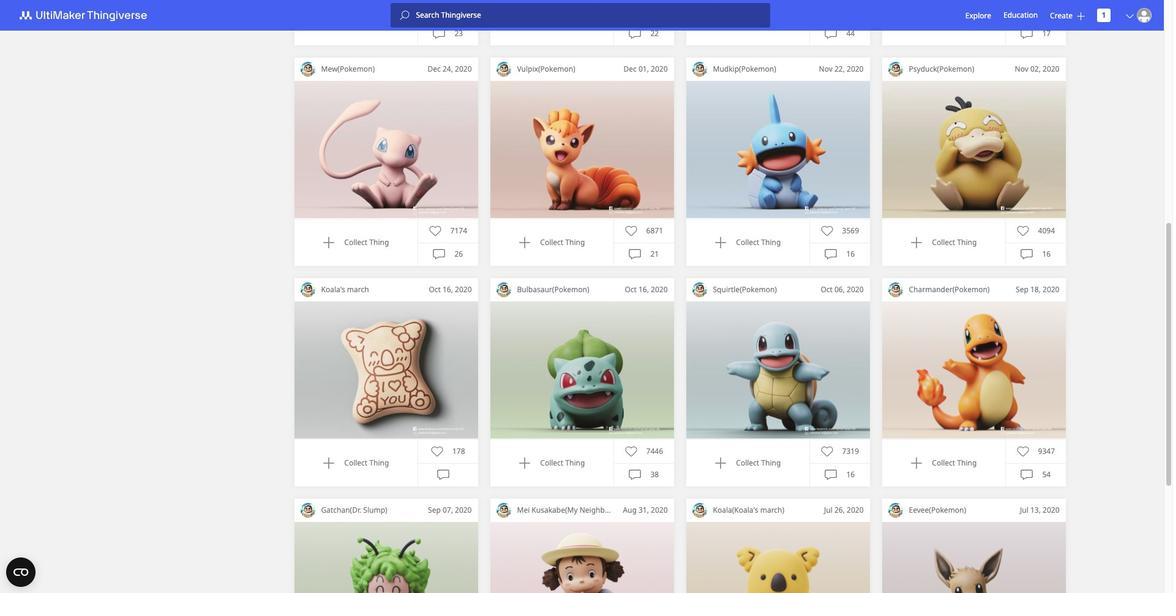 Task type: describe. For each thing, give the bounding box(es) containing it.
collect thing link for 4094
[[911, 236, 977, 249]]

oct 16, 2020 for koala's march
[[429, 284, 472, 295]]

2020 for squirtle(pokemon)
[[847, 284, 864, 295]]

7446 link
[[625, 445, 663, 457]]

like image for psyduck(pokemon)
[[1017, 225, 1030, 237]]

oct 06, 2020
[[821, 284, 864, 295]]

march)
[[761, 505, 785, 515]]

collect thing for 7319
[[737, 458, 781, 468]]

koala(koala's
[[713, 505, 759, 515]]

add to collection image up mudkip(pokemon)
[[715, 16, 727, 28]]

13,
[[1031, 505, 1041, 515]]

22
[[651, 28, 659, 39]]

thing for 7174
[[370, 237, 389, 248]]

thing card image for gatchan(dr. slump)
[[294, 522, 478, 593]]

7319
[[843, 446, 860, 456]]

thing card image for vulpix(pokemon)
[[490, 81, 674, 219]]

2020 for bulbasaur(pokemon)
[[651, 284, 668, 295]]

3569
[[843, 225, 860, 236]]

avatar image for eevee(pokemon)
[[889, 503, 903, 518]]

thing card image for psyduck(pokemon)
[[882, 81, 1066, 219]]

23 link
[[433, 28, 463, 40]]

koala's
[[321, 284, 345, 295]]

collect thing link for 7319
[[715, 457, 781, 469]]

nov 22, 2020
[[819, 64, 864, 74]]

7319 link
[[821, 445, 860, 457]]

thing card image for charmander(pokemon)
[[882, 301, 1066, 439]]

3569 link
[[821, 225, 860, 237]]

oct for koala's march
[[429, 284, 441, 295]]

add to collection image for 6871
[[519, 236, 531, 249]]

collect for 9347
[[933, 458, 956, 468]]

collect thing link for 9347
[[911, 457, 977, 469]]

psyduck(pokemon)
[[909, 64, 975, 74]]

create
[[1051, 10, 1073, 21]]

add to collection image for mudkip(pokemon)
[[715, 236, 727, 249]]

avatar image for mei kusakabe(my neighbor totoro)
[[497, 503, 511, 518]]

comment image down '178' link
[[438, 469, 450, 481]]

collect thing for 7446
[[541, 458, 585, 468]]

oct 16, 2020 for bulbasaur(pokemon)
[[625, 284, 668, 295]]

like image for charmander(pokemon)
[[1017, 445, 1030, 457]]

collect for 7446
[[541, 458, 564, 468]]

dec 01, 2020
[[624, 64, 668, 74]]

06,
[[835, 284, 845, 295]]

thing for 7319
[[762, 458, 781, 468]]

17 link
[[1022, 28, 1051, 40]]

aug 31, 2020
[[623, 505, 668, 515]]

jul 26, 2020
[[825, 505, 864, 515]]

collect thing for 178
[[344, 458, 389, 468]]

31,
[[639, 505, 649, 515]]

thing card image for koala's march
[[294, 301, 478, 439]]

nov for nov 02, 2020
[[1015, 64, 1029, 74]]

avatar image for bulbasaur(pokemon)
[[497, 282, 511, 297]]

add to collection image for 7319
[[715, 457, 727, 469]]

slump)
[[363, 505, 388, 515]]

24,
[[443, 64, 453, 74]]

collect for 6871
[[541, 237, 564, 248]]

jul for jul 26, 2020
[[825, 505, 833, 515]]

avatar image for vulpix(pokemon)
[[497, 62, 511, 77]]

54 link
[[1022, 469, 1051, 481]]

44
[[847, 28, 855, 39]]

collect thing for 3569
[[737, 237, 781, 248]]

178 link
[[431, 445, 465, 457]]

02,
[[1031, 64, 1041, 74]]

26 link
[[433, 248, 463, 261]]

collect thing for 7174
[[344, 237, 389, 248]]

thing card image for mei kusakabe(my neighbor totoro)
[[490, 522, 674, 593]]

kusakabe(my
[[532, 505, 578, 515]]

charmander(pokemon)
[[909, 284, 990, 295]]

comment image for squirtle(pokemon)
[[825, 469, 838, 481]]

16, for koala's march
[[443, 284, 453, 295]]

collect for 4094
[[933, 237, 956, 248]]

march
[[347, 284, 369, 295]]

mew(pokemon)
[[321, 64, 375, 74]]

mudkip(pokemon)
[[713, 64, 777, 74]]

thing card image for mudkip(pokemon)
[[686, 81, 870, 219]]

add to collection image for 7446
[[519, 457, 531, 469]]

collect thing link for 6871
[[519, 236, 585, 249]]

7174
[[451, 225, 467, 236]]

6871
[[647, 225, 663, 236]]

collect thing link for 7446
[[519, 457, 585, 469]]

9347
[[1039, 446, 1056, 456]]

comment image left 23
[[433, 28, 446, 40]]

comment image for 22
[[629, 28, 642, 40]]

dec for dec 01, 2020
[[624, 64, 637, 74]]

54
[[1043, 469, 1051, 480]]

comment image for 44
[[825, 28, 838, 40]]

16 link for 4094
[[1022, 248, 1051, 261]]

add to collection image for koala's march
[[323, 457, 335, 469]]

thing card image for mew(pokemon)
[[294, 81, 478, 219]]

avatar image right 1 link
[[1138, 8, 1152, 23]]

oct for squirtle(pokemon)
[[821, 284, 833, 295]]

avatar image for koala's march
[[300, 282, 315, 297]]

2020 for eevee(pokemon)
[[1043, 505, 1060, 515]]

mei kusakabe(my neighbor totoro)
[[517, 505, 639, 515]]

16, for bulbasaur(pokemon)
[[639, 284, 649, 295]]

comment image for 54
[[1022, 469, 1034, 481]]

07,
[[443, 505, 453, 515]]

avatar image for squirtle(pokemon)
[[693, 282, 707, 297]]

add to collection image up "vulpix(pokemon)"
[[519, 16, 531, 28]]

thing for 9347
[[958, 458, 977, 468]]

thing card image for bulbasaur(pokemon)
[[490, 301, 674, 439]]



Task type: vqa. For each thing, say whether or not it's contained in the screenshot.
Collect Thing for 7319
yes



Task type: locate. For each thing, give the bounding box(es) containing it.
collect thing link for 178
[[323, 457, 389, 469]]

gatchan(dr.
[[321, 505, 362, 515]]

1 nov from the left
[[819, 64, 833, 74]]

2020 right the 31,
[[651, 505, 668, 515]]

collect thing link up koala(koala's march)
[[715, 457, 781, 469]]

comment image down 7319 link at the bottom of page
[[825, 469, 838, 481]]

thing for 7446
[[566, 458, 585, 468]]

1 vertical spatial sep
[[428, 505, 441, 515]]

26,
[[835, 505, 845, 515]]

avatar image right "oct 06, 2020"
[[889, 282, 903, 297]]

nov
[[819, 64, 833, 74], [1015, 64, 1029, 74]]

2020 for psyduck(pokemon)
[[1043, 64, 1060, 74]]

jul 13, 2020
[[1021, 505, 1060, 515]]

2020 right 22,
[[847, 64, 864, 74]]

collect up kusakabe(my
[[541, 458, 564, 468]]

nov left 02,
[[1015, 64, 1029, 74]]

collect thing
[[344, 237, 389, 248], [541, 237, 585, 248], [737, 237, 781, 248], [933, 237, 977, 248], [344, 458, 389, 468], [541, 458, 585, 468], [737, 458, 781, 468], [933, 458, 977, 468]]

like image for 3569
[[821, 225, 834, 237]]

avatar image left gatchan(dr.
[[300, 503, 315, 518]]

1 horizontal spatial oct
[[625, 284, 637, 295]]

like image left 7319
[[821, 445, 834, 457]]

2020 for mudkip(pokemon)
[[847, 64, 864, 74]]

collect thing for 9347
[[933, 458, 977, 468]]

7174 link
[[429, 225, 467, 237]]

sep left 07,
[[428, 505, 441, 515]]

1
[[1102, 10, 1107, 20]]

oct 16, 2020 down 21 link
[[625, 284, 668, 295]]

1 oct 16, 2020 from the left
[[429, 284, 472, 295]]

16 link
[[825, 248, 855, 261], [1022, 248, 1051, 261], [825, 469, 855, 481]]

like image left 3569
[[821, 225, 834, 237]]

collect thing up eevee(pokemon)
[[933, 458, 977, 468]]

0 horizontal spatial nov
[[819, 64, 833, 74]]

collect up march
[[344, 237, 368, 248]]

collect thing link up gatchan(dr. slump) at the bottom left of the page
[[323, 457, 389, 469]]

add to collection image for psyduck(pokemon)
[[911, 236, 923, 249]]

16 link down 3569 link
[[825, 248, 855, 261]]

jul left 26,
[[825, 505, 833, 515]]

16 for 4094
[[1043, 249, 1051, 259]]

create button
[[1051, 10, 1086, 21]]

koala's march
[[321, 284, 369, 295]]

0 horizontal spatial oct 16, 2020
[[429, 284, 472, 295]]

21 link
[[629, 248, 659, 261]]

0 horizontal spatial 16,
[[443, 284, 453, 295]]

add to collection image up the koala(koala's
[[715, 457, 727, 469]]

1 16, from the left
[[443, 284, 453, 295]]

collect thing link
[[323, 236, 389, 249], [519, 236, 585, 249], [715, 236, 781, 249], [911, 236, 977, 249], [323, 457, 389, 469], [519, 457, 585, 469], [715, 457, 781, 469], [911, 457, 977, 469]]

thing for 178
[[370, 458, 389, 468]]

2020 right 02,
[[1043, 64, 1060, 74]]

explore button
[[966, 10, 992, 21]]

18,
[[1031, 284, 1041, 295]]

collect thing link up squirtle(pokemon)
[[715, 236, 781, 249]]

like image left 7174
[[429, 225, 441, 237]]

collect thing for 4094
[[933, 237, 977, 248]]

avatar image left mudkip(pokemon)
[[693, 62, 707, 77]]

1 horizontal spatial sep
[[1016, 284, 1029, 295]]

avatar image left mei
[[497, 503, 511, 518]]

comment image left 21 on the right top of page
[[629, 248, 642, 261]]

collect for 7174
[[344, 237, 368, 248]]

avatar image for charmander(pokemon)
[[889, 282, 903, 297]]

oct down 21 link
[[625, 284, 637, 295]]

collect thing for 6871
[[541, 237, 585, 248]]

comment image left "26" on the left top of page
[[433, 248, 446, 261]]

7446
[[647, 446, 663, 456]]

dec for dec 24, 2020
[[428, 64, 441, 74]]

Search Thingiverse text field
[[410, 10, 771, 20]]

16,
[[443, 284, 453, 295], [639, 284, 649, 295]]

avatar image for psyduck(pokemon)
[[889, 62, 903, 77]]

21
[[651, 249, 659, 259]]

neighbor
[[580, 505, 613, 515]]

2020
[[455, 64, 472, 74], [651, 64, 668, 74], [847, 64, 864, 74], [1043, 64, 1060, 74], [455, 284, 472, 295], [651, 284, 668, 295], [847, 284, 864, 295], [1043, 284, 1060, 295], [455, 505, 472, 515], [651, 505, 668, 515], [847, 505, 864, 515], [1043, 505, 1060, 515]]

like image left 178
[[431, 445, 444, 457]]

01,
[[639, 64, 649, 74]]

2020 down "26" on the left top of page
[[455, 284, 472, 295]]

add to collection image up gatchan(dr.
[[323, 457, 335, 469]]

jul for jul 13, 2020
[[1021, 505, 1029, 515]]

comment image left 22
[[629, 28, 642, 40]]

16, down 21 link
[[639, 284, 649, 295]]

add to collection image up 'bulbasaur(pokemon)'
[[519, 236, 531, 249]]

16 link for 7319
[[825, 469, 855, 481]]

4094 link
[[1017, 225, 1056, 237]]

178
[[453, 446, 465, 456]]

6871 link
[[625, 225, 663, 237]]

collect
[[344, 237, 368, 248], [541, 237, 564, 248], [737, 237, 760, 248], [933, 237, 956, 248], [344, 458, 368, 468], [541, 458, 564, 468], [737, 458, 760, 468], [933, 458, 956, 468]]

sep for sep 07, 2020
[[428, 505, 441, 515]]

2020 down 21 on the right top of page
[[651, 284, 668, 295]]

collect up squirtle(pokemon)
[[737, 237, 760, 248]]

gatchan(dr. slump)
[[321, 505, 388, 515]]

thing card image
[[294, 81, 478, 219], [490, 81, 674, 219], [686, 81, 870, 219], [882, 81, 1066, 219], [294, 301, 478, 439], [490, 301, 674, 439], [686, 301, 870, 439], [882, 301, 1066, 439], [294, 522, 478, 593], [490, 522, 674, 593], [686, 522, 870, 593], [882, 522, 1066, 593]]

0 horizontal spatial dec
[[428, 64, 441, 74]]

oct for bulbasaur(pokemon)
[[625, 284, 637, 295]]

0 horizontal spatial sep
[[428, 505, 441, 515]]

2020 right 06,
[[847, 284, 864, 295]]

1 dec from the left
[[428, 64, 441, 74]]

avatar image left 'bulbasaur(pokemon)'
[[497, 282, 511, 297]]

16 down 4094
[[1043, 249, 1051, 259]]

2 horizontal spatial oct
[[821, 284, 833, 295]]

like image up 23 link
[[429, 4, 441, 16]]

oct 16, 2020
[[429, 284, 472, 295], [625, 284, 668, 295]]

mei
[[517, 505, 530, 515]]

collect thing link for 7174
[[323, 236, 389, 249]]

16 down 7319
[[847, 469, 855, 480]]

16, down 26 link
[[443, 284, 453, 295]]

avatar image left the koala(koala's
[[693, 503, 707, 518]]

2020 for koala(koala's march)
[[847, 505, 864, 515]]

collect thing up 'bulbasaur(pokemon)'
[[541, 237, 585, 248]]

2 nov from the left
[[1015, 64, 1029, 74]]

collect thing up march
[[344, 237, 389, 248]]

thing
[[370, 237, 389, 248], [566, 237, 585, 248], [762, 237, 781, 248], [958, 237, 977, 248], [370, 458, 389, 468], [566, 458, 585, 468], [762, 458, 781, 468], [958, 458, 977, 468]]

23
[[455, 28, 463, 39]]

2020 for mei kusakabe(my neighbor totoro)
[[651, 505, 668, 515]]

education
[[1004, 10, 1038, 20]]

2 jul from the left
[[1021, 505, 1029, 515]]

2 oct from the left
[[625, 284, 637, 295]]

oct
[[429, 284, 441, 295], [625, 284, 637, 295], [821, 284, 833, 295]]

avatar image for koala(koala's march)
[[693, 503, 707, 518]]

1 link
[[1098, 9, 1111, 22]]

like image for vulpix(pokemon)
[[625, 225, 637, 237]]

comment image for bulbasaur(pokemon)
[[629, 469, 642, 481]]

oct left 06,
[[821, 284, 833, 295]]

22 link
[[629, 28, 659, 40]]

17
[[1043, 28, 1051, 39]]

collect thing link for 3569
[[715, 236, 781, 249]]

16 for 3569
[[847, 249, 855, 259]]

2020 right 26,
[[847, 505, 864, 515]]

avatar image left squirtle(pokemon)
[[693, 282, 707, 297]]

add to collection image up the charmander(pokemon)
[[911, 236, 923, 249]]

2020 for charmander(pokemon)
[[1043, 284, 1060, 295]]

like image for koala's march
[[431, 445, 444, 457]]

makerbot logo image
[[12, 8, 162, 23]]

koala(koala's march)
[[713, 505, 785, 515]]

1 jul from the left
[[825, 505, 833, 515]]

add to collection image up squirtle(pokemon)
[[715, 236, 727, 249]]

nov 02, 2020
[[1015, 64, 1060, 74]]

aug
[[623, 505, 637, 515]]

oct 16, 2020 down 26 link
[[429, 284, 472, 295]]

dec 24, 2020
[[428, 64, 472, 74]]

collect thing up squirtle(pokemon)
[[737, 237, 781, 248]]

16 link down 4094 link
[[1022, 248, 1051, 261]]

dec left '01,'
[[624, 64, 637, 74]]

avatar image for mew(pokemon)
[[300, 62, 315, 77]]

collect thing up the charmander(pokemon)
[[933, 237, 977, 248]]

sep 18, 2020
[[1016, 284, 1060, 295]]

nov left 22,
[[819, 64, 833, 74]]

0 vertical spatial like image
[[821, 225, 834, 237]]

like image for mew(pokemon)
[[429, 225, 441, 237]]

collect up koala(koala's march)
[[737, 458, 760, 468]]

collect thing link up 'bulbasaur(pokemon)'
[[519, 236, 585, 249]]

like image up 22 link on the right top of page
[[625, 4, 637, 16]]

2020 for gatchan(dr. slump)
[[455, 505, 472, 515]]

16 link for 3569
[[825, 248, 855, 261]]

education link
[[1004, 9, 1038, 22]]

comment image left 44
[[825, 28, 838, 40]]

2020 right 13,
[[1043, 505, 1060, 515]]

add to collection image for charmander(pokemon)
[[911, 457, 923, 469]]

totoro)
[[615, 505, 639, 515]]

1 horizontal spatial nov
[[1015, 64, 1029, 74]]

avatar image left "vulpix(pokemon)"
[[497, 62, 511, 77]]

4094
[[1039, 225, 1056, 236]]

comment image left 38
[[629, 469, 642, 481]]

2020 right 18,
[[1043, 284, 1060, 295]]

comment image
[[629, 28, 642, 40], [825, 28, 838, 40], [433, 248, 446, 261], [629, 248, 642, 261], [1022, 248, 1034, 261], [438, 469, 450, 481], [1022, 469, 1034, 481]]

comment image
[[433, 28, 446, 40], [1022, 28, 1034, 40], [825, 248, 838, 261], [629, 469, 642, 481], [825, 469, 838, 481]]

1 horizontal spatial dec
[[624, 64, 637, 74]]

22,
[[835, 64, 845, 74]]

2 dec from the left
[[624, 64, 637, 74]]

collect for 178
[[344, 458, 368, 468]]

2020 for mew(pokemon)
[[455, 64, 472, 74]]

16 down 3569
[[847, 249, 855, 259]]

thing for 6871
[[566, 237, 585, 248]]

1 horizontal spatial jul
[[1021, 505, 1029, 515]]

26
[[455, 249, 463, 259]]

explore
[[966, 10, 992, 21]]

thing for 4094
[[958, 237, 977, 248]]

dec
[[428, 64, 441, 74], [624, 64, 637, 74]]

comment image down 4094 link
[[1022, 248, 1034, 261]]

collect for 3569
[[737, 237, 760, 248]]

comment image for 16
[[1022, 248, 1034, 261]]

like image for 7319
[[821, 445, 834, 457]]

16 link down 7319 link at the bottom of page
[[825, 469, 855, 481]]

sep
[[1016, 284, 1029, 295], [428, 505, 441, 515]]

0 horizontal spatial jul
[[825, 505, 833, 515]]

collect thing link up eevee(pokemon)
[[911, 457, 977, 469]]

plusicon image
[[1078, 12, 1086, 20]]

1 vertical spatial like image
[[821, 445, 834, 457]]

like image left 9347 at the right bottom
[[1017, 445, 1030, 457]]

jul
[[825, 505, 833, 515], [1021, 505, 1029, 515]]

comment image down 3569 link
[[825, 248, 838, 261]]

like image up 17 link
[[1017, 4, 1030, 16]]

avatar image for mudkip(pokemon)
[[693, 62, 707, 77]]

eevee(pokemon)
[[909, 505, 967, 515]]

bulbasaur(pokemon)
[[517, 284, 590, 295]]

like image left 7446 at the bottom right
[[625, 445, 637, 457]]

2 like image from the top
[[821, 445, 834, 457]]

thing for 3569
[[762, 237, 781, 248]]

9347 link
[[1017, 445, 1056, 457]]

16
[[847, 249, 855, 259], [1043, 249, 1051, 259], [847, 469, 855, 480]]

sep 07, 2020
[[428, 505, 472, 515]]

collect thing up koala(koala's march)
[[737, 458, 781, 468]]

dec left "24,"
[[428, 64, 441, 74]]

thing card image for eevee(pokemon)
[[882, 522, 1066, 593]]

add to collection image up mei
[[519, 457, 531, 469]]

add to collection image
[[519, 236, 531, 249], [519, 457, 531, 469], [715, 457, 727, 469]]

sep for sep 18, 2020
[[1016, 284, 1029, 295]]

0 vertical spatial sep
[[1016, 284, 1029, 295]]

avatar image for gatchan(dr. slump)
[[300, 503, 315, 518]]

nov for nov 22, 2020
[[819, 64, 833, 74]]

like image
[[429, 4, 441, 16], [625, 4, 637, 16], [1017, 4, 1030, 16], [429, 225, 441, 237], [625, 225, 637, 237], [1017, 225, 1030, 237], [431, 445, 444, 457], [625, 445, 637, 457], [1017, 445, 1030, 457]]

like image for bulbasaur(pokemon)
[[625, 445, 637, 457]]

3 oct from the left
[[821, 284, 833, 295]]

jul left 13,
[[1021, 505, 1029, 515]]

comment image left '54'
[[1022, 469, 1034, 481]]

add to collection image up eevee(pokemon)
[[911, 457, 923, 469]]

1 horizontal spatial oct 16, 2020
[[625, 284, 668, 295]]

comment image for 26
[[433, 248, 446, 261]]

like image left 6871
[[625, 225, 637, 237]]

oct down 26 link
[[429, 284, 441, 295]]

1 like image from the top
[[821, 225, 834, 237]]

2020 right 07,
[[455, 505, 472, 515]]

vulpix(pokemon)
[[517, 64, 576, 74]]

0 horizontal spatial oct
[[429, 284, 441, 295]]

collect thing up slump)
[[344, 458, 389, 468]]

2020 for koala's march
[[455, 284, 472, 295]]

search control image
[[400, 10, 410, 20]]

collect up 'bulbasaur(pokemon)'
[[541, 237, 564, 248]]

avatar image left eevee(pokemon)
[[889, 503, 903, 518]]

1 oct from the left
[[429, 284, 441, 295]]

collect for 7319
[[737, 458, 760, 468]]

comment image for mudkip(pokemon)
[[825, 248, 838, 261]]

avatar image
[[1138, 8, 1152, 23], [300, 62, 315, 77], [497, 62, 511, 77], [693, 62, 707, 77], [889, 62, 903, 77], [300, 282, 315, 297], [497, 282, 511, 297], [693, 282, 707, 297], [889, 282, 903, 297], [300, 503, 315, 518], [497, 503, 511, 518], [693, 503, 707, 518], [889, 503, 903, 518]]

avatar image left 'psyduck(pokemon)'
[[889, 62, 903, 77]]

add to collection image up koala's
[[323, 236, 335, 249]]

sep left 18,
[[1016, 284, 1029, 295]]

avatar image left mew(pokemon)
[[300, 62, 315, 77]]

collect thing link up march
[[323, 236, 389, 249]]

like image left 4094
[[1017, 225, 1030, 237]]

2 oct 16, 2020 from the left
[[625, 284, 668, 295]]

44 link
[[825, 28, 855, 40]]

squirtle(pokemon)
[[713, 284, 777, 295]]

38 link
[[629, 469, 659, 481]]

collect up eevee(pokemon)
[[933, 458, 956, 468]]

16 for 7319
[[847, 469, 855, 480]]

38
[[651, 469, 659, 480]]

comment image left the 17
[[1022, 28, 1034, 40]]

collect thing up kusakabe(my
[[541, 458, 585, 468]]

add to collection image for mew(pokemon)
[[323, 236, 335, 249]]

like image
[[821, 225, 834, 237], [821, 445, 834, 457]]

collect up gatchan(dr. slump) at the bottom left of the page
[[344, 458, 368, 468]]

collect thing link up kusakabe(my
[[519, 457, 585, 469]]

2020 for vulpix(pokemon)
[[651, 64, 668, 74]]

2020 right "24,"
[[455, 64, 472, 74]]

thing card image for squirtle(pokemon)
[[686, 301, 870, 439]]

1 horizontal spatial 16,
[[639, 284, 649, 295]]

2020 right '01,'
[[651, 64, 668, 74]]

open widget image
[[6, 557, 36, 587]]

2 16, from the left
[[639, 284, 649, 295]]

thing card image for koala(koala's march)
[[686, 522, 870, 593]]

add to collection image
[[519, 16, 531, 28], [715, 16, 727, 28], [323, 236, 335, 249], [715, 236, 727, 249], [911, 236, 923, 249], [323, 457, 335, 469], [911, 457, 923, 469]]



